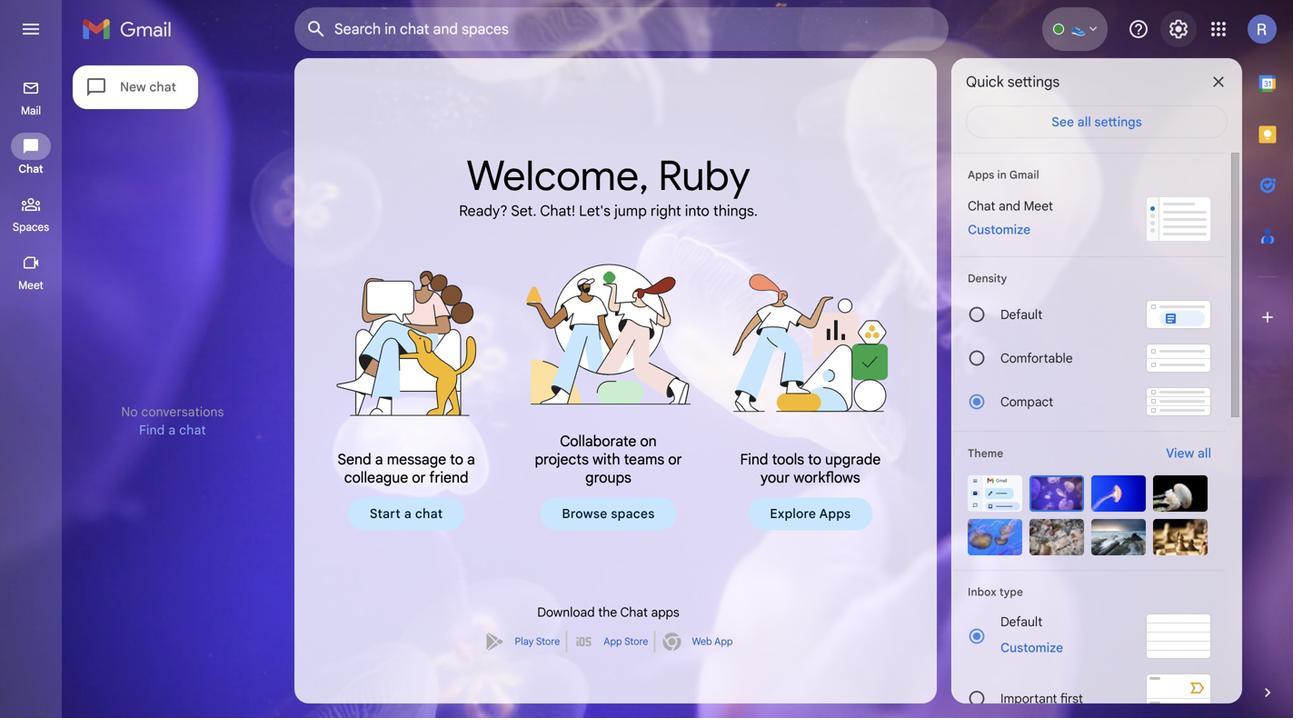 Task type: describe. For each thing, give the bounding box(es) containing it.
mail heading
[[0, 104, 62, 118]]

web app
[[692, 635, 733, 648]]

0 horizontal spatial chat
[[149, 79, 176, 95]]

play store link
[[515, 631, 560, 653]]

find tools to upgrade your workflows
[[740, 450, 881, 487]]

quick settings
[[966, 73, 1060, 91]]

type
[[1000, 585, 1024, 599]]

view all
[[1167, 445, 1212, 461]]

ruby
[[658, 151, 751, 202]]

workflows
[[794, 469, 861, 487]]

see all settings
[[1052, 114, 1143, 130]]

all for view
[[1198, 445, 1212, 461]]

into
[[685, 202, 710, 220]]

friend
[[429, 469, 469, 487]]

quick settings element
[[966, 73, 1060, 105]]

important
[[1001, 691, 1058, 707]]

upgrade
[[826, 450, 881, 469]]

all for see
[[1078, 114, 1092, 130]]

settings inside button
[[1095, 114, 1143, 130]]

2 vertical spatial chat
[[621, 605, 648, 620]]

active image
[[1072, 22, 1086, 36]]

customize button for default
[[990, 637, 1075, 659]]

apps inside button
[[820, 506, 851, 522]]

web app link
[[692, 631, 733, 653]]

spaces
[[13, 220, 49, 234]]

gmail
[[1010, 168, 1040, 182]]

a for message
[[375, 450, 383, 469]]

2 app from the left
[[715, 635, 733, 648]]

new chat
[[120, 79, 176, 95]]

meet inside heading
[[18, 279, 44, 292]]

explore apps
[[770, 506, 851, 522]]

support image
[[1128, 18, 1150, 40]]

apps in gmail
[[968, 168, 1040, 182]]

density
[[968, 272, 1008, 285]]

0 horizontal spatial settings
[[1008, 73, 1060, 91]]

message
[[387, 450, 446, 469]]

store for play store
[[536, 635, 560, 648]]

main menu image
[[20, 18, 42, 40]]

welcome, ruby ready? set. chat! let's jump right into things.
[[459, 151, 758, 220]]

and
[[999, 198, 1021, 214]]

your
[[761, 469, 790, 487]]

the
[[598, 605, 618, 620]]

browse spaces
[[562, 506, 655, 522]]

teams
[[624, 450, 665, 469]]

chat heading
[[0, 162, 62, 176]]

customize inside chat and meet customize
[[968, 222, 1031, 238]]

search in chat and spaces image
[[300, 13, 333, 45]]

navigation containing mail
[[0, 58, 64, 718]]

or inside send a message to a colleague or friend
[[412, 469, 426, 487]]

spaces heading
[[0, 220, 62, 235]]

a for chat
[[404, 506, 412, 522]]

right
[[651, 202, 681, 220]]

see
[[1052, 114, 1075, 130]]

send a message to a colleague or friend
[[338, 450, 475, 487]]

start a chat button
[[348, 498, 465, 530]]

1 default from the top
[[1001, 307, 1043, 323]]

meet inside chat and meet customize
[[1024, 198, 1054, 214]]

find
[[740, 450, 769, 469]]

welcome,
[[467, 151, 649, 202]]

theme element
[[968, 445, 1004, 463]]

inbox
[[968, 585, 997, 599]]

new chat button
[[73, 65, 198, 109]]

explore apps button
[[748, 498, 873, 530]]

2 default from the top
[[1001, 614, 1043, 630]]

view all button
[[1156, 443, 1223, 465]]

collaborate
[[560, 432, 637, 450]]

quick
[[966, 73, 1004, 91]]



Task type: vqa. For each thing, say whether or not it's contained in the screenshot.
Meet to the top
yes



Task type: locate. For each thing, give the bounding box(es) containing it.
or inside the collaborate on projects with teams or groups
[[668, 450, 682, 469]]

comfortable
[[1001, 350, 1073, 366]]

2 horizontal spatial a
[[467, 450, 475, 469]]

0 vertical spatial customize button
[[957, 219, 1042, 241]]

set.
[[511, 202, 537, 220]]

to inside send a message to a colleague or friend
[[450, 450, 464, 469]]

2 to from the left
[[808, 450, 822, 469]]

0 horizontal spatial or
[[412, 469, 426, 487]]

0 vertical spatial apps
[[968, 168, 995, 182]]

new
[[120, 79, 146, 95]]

app
[[604, 635, 622, 648], [715, 635, 733, 648]]

store inside "link"
[[536, 635, 560, 648]]

projects
[[535, 450, 589, 469]]

1 horizontal spatial to
[[808, 450, 822, 469]]

a
[[375, 450, 383, 469], [467, 450, 475, 469], [404, 506, 412, 522]]

first
[[1061, 691, 1084, 707]]

compact
[[1001, 394, 1054, 410]]

collaborate on projects with teams or groups
[[535, 432, 682, 487]]

chat
[[149, 79, 176, 95], [415, 506, 443, 522]]

or
[[668, 450, 682, 469], [412, 469, 426, 487]]

all right "view"
[[1198, 445, 1212, 461]]

chat left "and"
[[968, 198, 996, 214]]

in
[[998, 168, 1007, 182]]

settings image
[[1168, 18, 1190, 40]]

chat right the
[[621, 605, 648, 620]]

theme
[[968, 447, 1004, 460]]

apps down workflows
[[820, 506, 851, 522]]

navigation
[[0, 58, 64, 718]]

0 vertical spatial default
[[1001, 307, 1043, 323]]

Search in mail search field
[[295, 7, 949, 51]]

1 horizontal spatial apps
[[968, 168, 995, 182]]

1 vertical spatial all
[[1198, 445, 1212, 461]]

mail
[[21, 104, 41, 118]]

things.
[[714, 202, 758, 220]]

send
[[338, 450, 372, 469]]

chat for chat
[[19, 162, 43, 176]]

tools
[[772, 450, 805, 469]]

apps
[[651, 605, 680, 620]]

settings
[[1008, 73, 1060, 91], [1095, 114, 1143, 130]]

all right see
[[1078, 114, 1092, 130]]

1 horizontal spatial store
[[625, 635, 649, 648]]

a inside button
[[404, 506, 412, 522]]

a right the start
[[404, 506, 412, 522]]

or right teams
[[668, 450, 682, 469]]

default
[[1001, 307, 1043, 323], [1001, 614, 1043, 630]]

ready?
[[459, 202, 508, 220]]

1 vertical spatial chat
[[968, 198, 996, 214]]

or left friend
[[412, 469, 426, 487]]

app right web
[[715, 635, 733, 648]]

1 vertical spatial settings
[[1095, 114, 1143, 130]]

customize button down "and"
[[957, 219, 1042, 241]]

default up comfortable
[[1001, 307, 1043, 323]]

1 horizontal spatial settings
[[1095, 114, 1143, 130]]

meet heading
[[0, 278, 62, 293]]

colleague
[[344, 469, 408, 487]]

chat inside chat heading
[[19, 162, 43, 176]]

1 vertical spatial customize button
[[990, 637, 1075, 659]]

browse spaces button
[[540, 498, 677, 530]]

inbox type element
[[968, 585, 1212, 599]]

chat down friend
[[415, 506, 443, 522]]

chat element
[[62, 117, 295, 718]]

0 vertical spatial settings
[[1008, 73, 1060, 91]]

0 horizontal spatial app
[[604, 635, 622, 648]]

chat down mail heading
[[19, 162, 43, 176]]

a right message
[[467, 450, 475, 469]]

settings right quick
[[1008, 73, 1060, 91]]

1 horizontal spatial or
[[668, 450, 682, 469]]

1 vertical spatial customize
[[1001, 640, 1064, 656]]

0 vertical spatial chat
[[149, 79, 176, 95]]

0 horizontal spatial to
[[450, 450, 464, 469]]

to
[[450, 450, 464, 469], [808, 450, 822, 469]]

0 horizontal spatial apps
[[820, 506, 851, 522]]

0 horizontal spatial chat
[[19, 162, 43, 176]]

Search in chat and spaces text field
[[335, 20, 862, 38]]

1 vertical spatial chat
[[415, 506, 443, 522]]

download
[[538, 605, 595, 620]]

jump
[[615, 202, 647, 220]]

gmail image
[[82, 11, 181, 47]]

start
[[370, 506, 401, 522]]

0 horizontal spatial meet
[[18, 279, 44, 292]]

1 horizontal spatial chat
[[415, 506, 443, 522]]

store right play at the left of page
[[536, 635, 560, 648]]

0 vertical spatial customize
[[968, 222, 1031, 238]]

0 horizontal spatial a
[[375, 450, 383, 469]]

settings right see
[[1095, 114, 1143, 130]]

chat for chat and meet customize
[[968, 198, 996, 214]]

0 vertical spatial meet
[[1024, 198, 1054, 214]]

play store
[[515, 635, 560, 648]]

web
[[692, 635, 712, 648]]

1 horizontal spatial chat
[[621, 605, 648, 620]]

1 app from the left
[[604, 635, 622, 648]]

default down type
[[1001, 614, 1043, 630]]

inbox type
[[968, 585, 1024, 599]]

apps
[[968, 168, 995, 182], [820, 506, 851, 522]]

chat and meet customize
[[968, 198, 1054, 238]]

all
[[1078, 114, 1092, 130], [1198, 445, 1212, 461]]

view
[[1167, 445, 1195, 461]]

tab list
[[1243, 58, 1294, 653]]

app store link
[[604, 631, 649, 653]]

with
[[593, 450, 621, 469]]

customize button
[[957, 219, 1042, 241], [990, 637, 1075, 659]]

chat right new
[[149, 79, 176, 95]]

customize up important
[[1001, 640, 1064, 656]]

apps left in
[[968, 168, 995, 182]]

0 vertical spatial chat
[[19, 162, 43, 176]]

on
[[640, 432, 657, 450]]

customize inside button
[[1001, 640, 1064, 656]]

meet right "and"
[[1024, 198, 1054, 214]]

customize down "and"
[[968, 222, 1031, 238]]

see all settings button
[[966, 105, 1228, 138]]

customize
[[968, 222, 1031, 238], [1001, 640, 1064, 656]]

meet
[[1024, 198, 1054, 214], [18, 279, 44, 292]]

to right message
[[450, 450, 464, 469]]

to right tools
[[808, 450, 822, 469]]

store down download the chat apps
[[625, 635, 649, 648]]

1 store from the left
[[536, 635, 560, 648]]

1 to from the left
[[450, 450, 464, 469]]

2 horizontal spatial chat
[[968, 198, 996, 214]]

explore
[[770, 506, 817, 522]]

1 horizontal spatial a
[[404, 506, 412, 522]]

a right send
[[375, 450, 383, 469]]

browse
[[562, 506, 608, 522]]

store for app store
[[625, 635, 649, 648]]

app store
[[604, 635, 649, 648]]

chat inside chat and meet customize
[[968, 198, 996, 214]]

chat
[[19, 162, 43, 176], [968, 198, 996, 214], [621, 605, 648, 620]]

download the chat apps
[[538, 605, 680, 620]]

chat!
[[540, 202, 576, 220]]

1 horizontal spatial app
[[715, 635, 733, 648]]

store
[[536, 635, 560, 648], [625, 635, 649, 648]]

customize button for chat and meet
[[957, 219, 1042, 241]]

meet down spaces heading
[[18, 279, 44, 292]]

play
[[515, 635, 534, 648]]

groups
[[586, 469, 632, 487]]

start a chat
[[370, 506, 443, 522]]

display density element
[[968, 272, 1212, 285]]

0 horizontal spatial store
[[536, 635, 560, 648]]

customize button up important
[[990, 637, 1075, 659]]

0 horizontal spatial all
[[1078, 114, 1092, 130]]

1 vertical spatial meet
[[18, 279, 44, 292]]

0 vertical spatial all
[[1078, 114, 1092, 130]]

1 vertical spatial apps
[[820, 506, 851, 522]]

app down download the chat apps
[[604, 635, 622, 648]]

1 vertical spatial default
[[1001, 614, 1043, 630]]

let's
[[579, 202, 611, 220]]

2 store from the left
[[625, 635, 649, 648]]

spaces
[[611, 506, 655, 522]]

1 horizontal spatial meet
[[1024, 198, 1054, 214]]

to inside find tools to upgrade your workflows
[[808, 450, 822, 469]]

important first
[[1001, 691, 1084, 707]]

1 horizontal spatial all
[[1198, 445, 1212, 461]]



